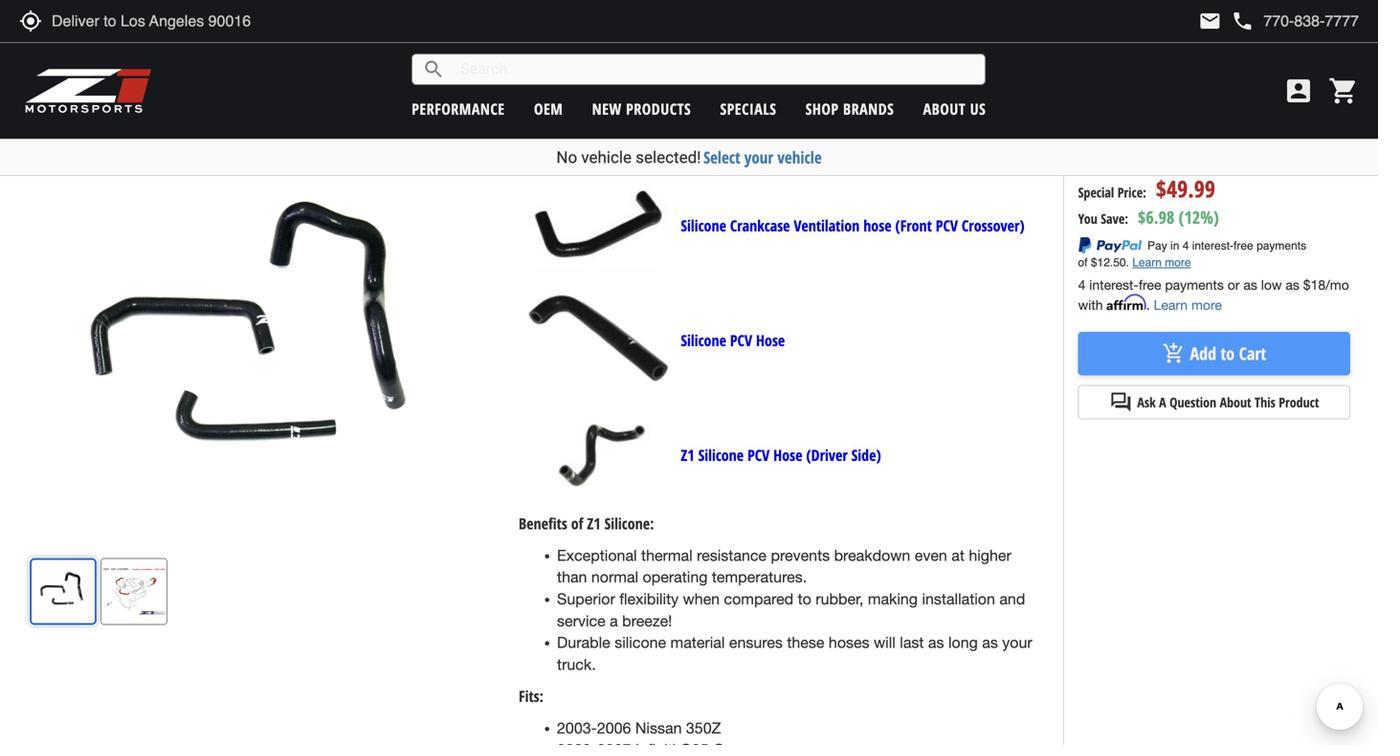 Task type: vqa. For each thing, say whether or not it's contained in the screenshot.
Benefits of Z1 Silicone:
yes



Task type: describe. For each thing, give the bounding box(es) containing it.
the
[[519, 137, 540, 158]]

2 you from the left
[[838, 83, 860, 103]]

fits:
[[519, 686, 544, 707]]

affirm
[[1107, 295, 1146, 311]]

hose inside "please note: if you are using a "z" tube on your g35 you should choose 350z from the model options below as the rear pcv hose is shaped differently for the z."
[[768, 105, 796, 126]]

the z1 silicone pcv kit includes the following hoses:
[[519, 137, 831, 158]]

a
[[1159, 393, 1166, 412]]

specials
[[720, 99, 777, 119]]

exceptional thermal resistance prevents breakdown even at higher than normal operating temperatures. superior flexibility when compared to rubber, making installation and service a breeze! durable silicone material ensures these hoses will last as long as your truck.
[[557, 547, 1032, 674]]

your inside "please note: if you are using a "z" tube on your g35 you should choose 350z from the model options below as the rear pcv hose is shaped differently for the z."
[[781, 83, 808, 103]]

free
[[1139, 277, 1161, 293]]

new
[[592, 99, 622, 119]]

silicone crankcase ventilation hose (front pcv crossover) link
[[681, 215, 1025, 236]]

1 vertical spatial of
[[571, 513, 583, 534]]

hoses:
[[793, 137, 831, 158]]

new products
[[592, 99, 691, 119]]

normal
[[591, 569, 638, 586]]

shopping_cart
[[1328, 76, 1359, 106]]

service
[[557, 612, 606, 630]]

of inside z1 silicone hose can be purchased in your choice of black , red , or blue
[[862, 53, 875, 70]]

a inside exceptional thermal resistance prevents breakdown even at higher than normal operating temperatures. superior flexibility when compared to rubber, making installation and service a breeze! durable silicone material ensures these hoses will last as long as your truck.
[[610, 612, 618, 630]]

ask
[[1137, 393, 1156, 412]]

to inside exceptional thermal resistance prevents breakdown even at higher than normal operating temperatures. superior flexibility when compared to rubber, making installation and service a breeze! durable silicone material ensures these hoses will last as long as your truck.
[[798, 591, 811, 608]]

phone link
[[1231, 10, 1359, 33]]

please
[[519, 83, 557, 103]]

silicone crankcase ventilation hose (front pcv crossover) image
[[521, 168, 674, 283]]

Search search field
[[445, 55, 985, 84]]

in
[[1078, 119, 1091, 140]]

"z"
[[704, 83, 725, 103]]

interest-
[[1089, 277, 1139, 293]]

in
[[762, 53, 773, 70]]

z1 right z1 silicone pcv hose (driver side)
[[681, 445, 695, 465]]

pcv inside "please note: if you are using a "z" tube on your g35 you should choose 350z from the model options below as the rear pcv hose is shaped differently for the z."
[[742, 105, 764, 126]]

includes
[[657, 137, 706, 158]]

purchased
[[685, 53, 757, 70]]

your inside exceptional thermal resistance prevents breakdown even at higher than normal operating temperatures. superior flexibility when compared to rubber, making installation and service a breeze! durable silicone material ensures these hoses will last as long as your truck.
[[1002, 634, 1032, 652]]

shopping_cart link
[[1324, 76, 1359, 106]]

crankcase
[[730, 215, 790, 236]]

vehicle inside no vehicle selected! select your vehicle
[[581, 148, 632, 167]]

mail link
[[1199, 10, 1222, 33]]

(front
[[895, 215, 932, 236]]

crossover)
[[962, 215, 1025, 236]]

tube
[[729, 83, 758, 103]]

z1 silicone pcv hose (driver side) link
[[681, 445, 881, 465]]

1 you from the left
[[609, 83, 631, 103]]

z.
[[971, 105, 981, 126]]

question
[[1170, 393, 1217, 412]]

are
[[635, 83, 654, 103]]

temperatures.
[[712, 569, 807, 586]]

special
[[1078, 183, 1114, 201]]

product
[[1279, 393, 1319, 412]]

a inside "please note: if you are using a "z" tube on your g35 you should choose 350z from the model options below as the rear pcv hose is shaped differently for the z."
[[693, 83, 701, 103]]

select your vehicle link
[[703, 146, 822, 168]]

silicone inside exceptional thermal resistance prevents breakdown even at higher than normal operating temperatures. superior flexibility when compared to rubber, making installation and service a breeze! durable silicone material ensures these hoses will last as long as your truck.
[[615, 634, 666, 652]]

/mo
[[1326, 277, 1349, 293]]

durable
[[557, 634, 610, 652]]

below
[[632, 105, 669, 126]]

1 vertical spatial 350z
[[686, 719, 721, 737]]

your right select
[[744, 146, 773, 168]]

these
[[787, 634, 824, 652]]

(driver
[[806, 445, 848, 465]]

for
[[926, 105, 943, 126]]

ensures
[[729, 634, 783, 652]]

kit
[[637, 137, 653, 158]]

using
[[658, 83, 690, 103]]

performance
[[412, 99, 505, 119]]

you
[[1078, 210, 1098, 228]]

z1 inside z1 silicone hose can be purchased in your choice of black , red , or blue
[[519, 53, 537, 70]]

even
[[915, 547, 947, 564]]

benefits of z1 silicone:
[[519, 513, 654, 534]]

as left the low
[[1243, 277, 1257, 293]]

mail phone
[[1199, 10, 1254, 33]]

on
[[761, 83, 777, 103]]

benefits
[[519, 513, 567, 534]]

2003-2006 nissan 350z
[[557, 719, 721, 737]]

silicone:
[[604, 513, 654, 534]]

specials link
[[720, 99, 777, 119]]

in stock, ready to ship. help
[[1078, 117, 1241, 140]]

shaped
[[813, 105, 856, 126]]

as right long
[[982, 634, 998, 652]]

$49.99
[[1156, 173, 1215, 204]]

shop brands
[[806, 99, 894, 119]]

oem
[[534, 99, 563, 119]]

model
[[542, 105, 580, 126]]

/mo with
[[1078, 277, 1349, 313]]

(12%)
[[1179, 206, 1219, 229]]

or inside z1 silicone hose can be purchased in your choice of black , red , or blue
[[955, 53, 969, 70]]

affirm . learn more
[[1107, 295, 1222, 313]]



Task type: locate. For each thing, give the bounding box(es) containing it.
selected!
[[636, 148, 701, 167]]

0 horizontal spatial or
[[955, 53, 969, 70]]

0 vertical spatial silicone
[[541, 53, 592, 70]]

350z up z.
[[953, 83, 981, 103]]

cart
[[1239, 342, 1266, 365]]

will
[[874, 634, 896, 652]]

to left rubber,
[[798, 591, 811, 608]]

4
[[1078, 277, 1086, 293]]

1 horizontal spatial ,
[[947, 53, 951, 70]]

products
[[626, 99, 691, 119]]

the
[[519, 105, 539, 126], [690, 105, 710, 126], [947, 105, 967, 126], [709, 137, 729, 158]]

1 horizontal spatial of
[[862, 53, 875, 70]]

a right service
[[610, 612, 618, 630]]

hoses
[[829, 634, 870, 652]]

0 horizontal spatial vehicle
[[581, 148, 632, 167]]

0 horizontal spatial to
[[798, 591, 811, 608]]

add_shopping_cart
[[1162, 342, 1185, 365]]

differently
[[859, 105, 922, 126]]

350z right nissan
[[686, 719, 721, 737]]

g35
[[812, 83, 834, 103]]

performance link
[[412, 99, 505, 119]]

2003-
[[557, 719, 597, 737]]

0 vertical spatial hose
[[756, 330, 785, 351]]

choose
[[908, 83, 949, 103]]

exceptional
[[557, 547, 637, 564]]

flexibility
[[619, 591, 679, 608]]

new products link
[[592, 99, 691, 119]]

this
[[1255, 393, 1276, 412]]

z1 silicone pcv hose (driver side) image
[[521, 398, 674, 513]]

higher
[[969, 547, 1011, 564]]

2 horizontal spatial to
[[1221, 342, 1235, 365]]

1 horizontal spatial or
[[1228, 277, 1240, 293]]

1 vertical spatial hose
[[773, 445, 802, 465]]

add_shopping_cart add to cart
[[1162, 342, 1266, 365]]

1 vertical spatial a
[[610, 612, 618, 630]]

us
[[970, 99, 986, 119]]

1 vertical spatial to
[[1221, 342, 1235, 365]]

making
[[868, 591, 918, 608]]

hose left is
[[768, 105, 796, 126]]

hose left (front
[[863, 215, 892, 236]]

question_answer
[[1110, 391, 1133, 414]]

or left the low
[[1228, 277, 1240, 293]]

rubber,
[[816, 591, 864, 608]]

as inside "please note: if you are using a "z" tube on your g35 you should choose 350z from the model options below as the rear pcv hose is shaped differently for the z."
[[673, 105, 686, 126]]

the left rear
[[690, 105, 710, 126]]

0 horizontal spatial ,
[[916, 53, 920, 70]]

with
[[1078, 297, 1103, 313]]

price:
[[1118, 183, 1146, 201]]

operating
[[643, 569, 708, 586]]

1 vertical spatial or
[[1228, 277, 1240, 293]]

save:
[[1101, 210, 1128, 228]]

z1 up 'please'
[[519, 53, 537, 70]]

or left the blue
[[955, 53, 969, 70]]

$6.98
[[1138, 206, 1175, 229]]

to
[[1171, 119, 1183, 140], [1221, 342, 1235, 365], [798, 591, 811, 608]]

to left ship.
[[1171, 119, 1183, 140]]

your up is
[[781, 83, 808, 103]]

the down 'please'
[[519, 105, 539, 126]]

2 vertical spatial to
[[798, 591, 811, 608]]

side)
[[851, 445, 881, 465]]

hose left 'can'
[[597, 53, 630, 70]]

phone
[[1231, 10, 1254, 33]]

ready
[[1133, 119, 1167, 140]]

0 horizontal spatial you
[[609, 83, 631, 103]]

1 horizontal spatial silicone
[[615, 634, 666, 652]]

silicone pcv hose image
[[521, 283, 674, 398]]

about inside question_answer ask a question about this product
[[1220, 393, 1251, 412]]

silicone pcv hose
[[681, 330, 785, 351]]

of left black
[[862, 53, 875, 70]]

add
[[1190, 342, 1216, 365]]

more
[[1191, 297, 1222, 313]]

to right add
[[1221, 342, 1235, 365]]

0 vertical spatial hose
[[597, 53, 630, 70]]

1 vertical spatial about
[[1220, 393, 1251, 412]]

$18
[[1303, 277, 1326, 293]]

as
[[673, 105, 686, 126], [1243, 277, 1257, 293], [1286, 277, 1300, 293], [928, 634, 944, 652], [982, 634, 998, 652]]

vehicle down is
[[777, 146, 822, 168]]

you right g35
[[838, 83, 860, 103]]

about
[[923, 99, 966, 119], [1220, 393, 1251, 412]]

compared
[[724, 591, 794, 608]]

0 horizontal spatial a
[[610, 612, 618, 630]]

0 horizontal spatial silicone
[[541, 53, 592, 70]]

1 horizontal spatial about
[[1220, 393, 1251, 412]]

your inside z1 silicone hose can be purchased in your choice of black , red , or blue
[[778, 53, 808, 70]]

a left "z"
[[693, 83, 701, 103]]

ventilation
[[794, 215, 860, 236]]

choice
[[812, 53, 857, 70]]

1 vertical spatial silicone
[[615, 634, 666, 652]]

account_box link
[[1279, 76, 1319, 106]]

breakdown
[[834, 547, 910, 564]]

1 horizontal spatial hose
[[768, 105, 796, 126]]

0 horizontal spatial of
[[571, 513, 583, 534]]

my_location
[[19, 10, 42, 33]]

following
[[733, 137, 790, 158]]

0 horizontal spatial about
[[923, 99, 966, 119]]

z1 up exceptional
[[587, 513, 601, 534]]

z1 motorsports logo image
[[24, 67, 153, 115]]

0 horizontal spatial 350z
[[686, 719, 721, 737]]

0 vertical spatial about
[[923, 99, 966, 119]]

1 horizontal spatial 350z
[[953, 83, 981, 103]]

2 vertical spatial hose
[[863, 215, 892, 236]]

truck.
[[557, 656, 596, 674]]

1 horizontal spatial to
[[1171, 119, 1183, 140]]

note:
[[560, 83, 592, 103]]

brands
[[843, 99, 894, 119]]

silicone pcv hose link
[[681, 330, 785, 351]]

0 vertical spatial to
[[1171, 119, 1183, 140]]

1 vertical spatial hose
[[768, 105, 796, 126]]

as right the low
[[1286, 277, 1300, 293]]

please note: if you are using a "z" tube on your g35 you should choose 350z from the model options below as the rear pcv hose is shaped differently for the z.
[[519, 83, 1014, 126]]

when
[[683, 591, 720, 608]]

as right last
[[928, 634, 944, 652]]

at
[[952, 547, 965, 564]]

than
[[557, 569, 587, 586]]

1 horizontal spatial you
[[838, 83, 860, 103]]

350z inside "please note: if you are using a "z" tube on your g35 you should choose 350z from the model options below as the rear pcv hose is shaped differently for the z."
[[953, 83, 981, 103]]

installation
[[922, 591, 995, 608]]

your down and
[[1002, 634, 1032, 652]]

0 vertical spatial of
[[862, 53, 875, 70]]

prevents
[[771, 547, 830, 564]]

the down rear
[[709, 137, 729, 158]]

z1 silicone pcv hose (driver side)
[[681, 445, 881, 465]]

0 vertical spatial a
[[693, 83, 701, 103]]

you right the if
[[609, 83, 631, 103]]

4 interest-free payments or as low as $18
[[1078, 277, 1326, 293]]

breeze!
[[622, 612, 672, 630]]

your right in
[[778, 53, 808, 70]]

and
[[999, 591, 1025, 608]]

options
[[584, 105, 629, 126]]

to inside in stock, ready to ship. help
[[1171, 119, 1183, 140]]

0 vertical spatial or
[[955, 53, 969, 70]]

1 horizontal spatial a
[[693, 83, 701, 103]]

shop brands link
[[806, 99, 894, 119]]

about left z.
[[923, 99, 966, 119]]

last
[[900, 634, 924, 652]]

the left z.
[[947, 105, 967, 126]]

2006
[[597, 719, 631, 737]]

hose inside z1 silicone hose can be purchased in your choice of black , red , or blue
[[597, 53, 630, 70]]

z1 right the the
[[544, 137, 558, 158]]

silicone
[[541, 53, 592, 70], [615, 634, 666, 652]]

search
[[422, 58, 445, 81]]

silicone down breeze!
[[615, 634, 666, 652]]

of right benefits
[[571, 513, 583, 534]]

1 , from the left
[[916, 53, 920, 70]]

silicone up note:
[[541, 53, 592, 70]]

rear
[[713, 105, 738, 126]]

long
[[948, 634, 978, 652]]

if
[[596, 83, 605, 103]]

0 vertical spatial 350z
[[953, 83, 981, 103]]

black
[[879, 51, 916, 71]]

0 horizontal spatial hose
[[597, 53, 630, 70]]

2 , from the left
[[947, 53, 951, 70]]

mail
[[1199, 10, 1222, 33]]

about left this at the right bottom of page
[[1220, 393, 1251, 412]]

1 horizontal spatial vehicle
[[777, 146, 822, 168]]

as down using
[[673, 105, 686, 126]]

shop
[[806, 99, 839, 119]]

, up choose
[[947, 53, 951, 70]]

thermal
[[641, 547, 693, 564]]

vehicle left kit
[[581, 148, 632, 167]]

silicone inside z1 silicone hose can be purchased in your choice of black , red , or blue
[[541, 53, 592, 70]]

material
[[670, 634, 725, 652]]

2 horizontal spatial hose
[[863, 215, 892, 236]]

, left red
[[916, 53, 920, 70]]

be
[[663, 53, 681, 70]]



